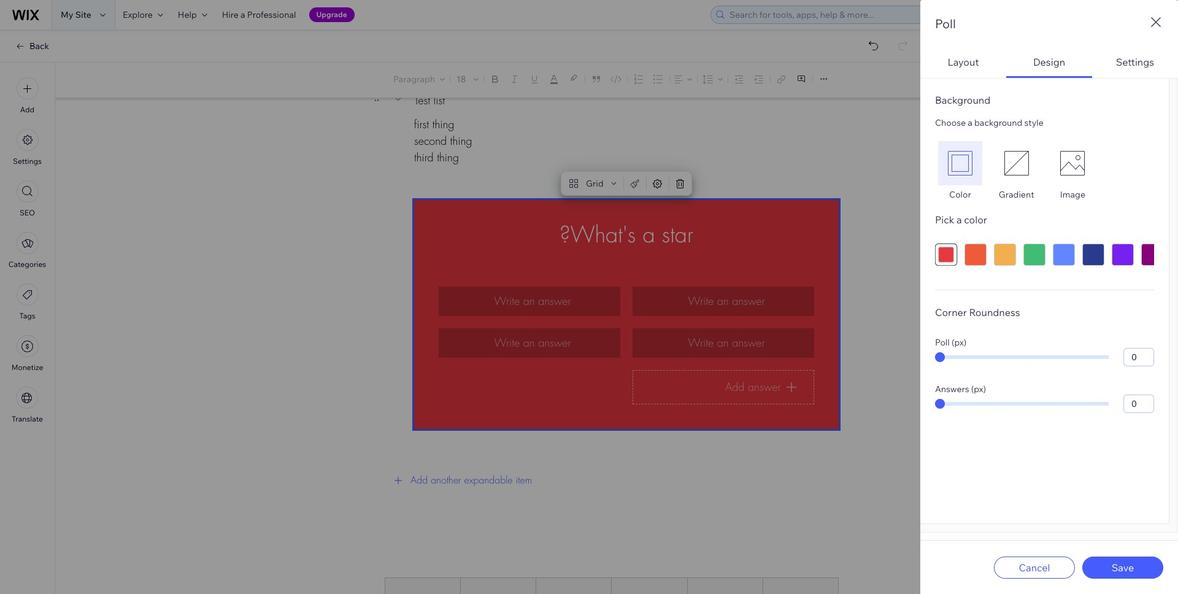 Task type: locate. For each thing, give the bounding box(es) containing it.
grid button
[[564, 175, 621, 192]]

thing right second
[[450, 134, 472, 148]]

menu containing add
[[0, 70, 55, 431]]

tags
[[19, 311, 35, 320]]

back button
[[15, 41, 49, 52]]

0 vertical spatial add
[[20, 105, 34, 114]]

settings inside button
[[1116, 56, 1154, 68]]

0 horizontal spatial a
[[241, 9, 245, 20]]

list box
[[935, 141, 1154, 200]]

0 vertical spatial settings button
[[1092, 47, 1178, 78]]

poll inside design tab panel
[[935, 337, 950, 348]]

settings up seo button
[[13, 156, 42, 166]]

settings
[[1116, 56, 1154, 68], [13, 156, 42, 166]]

2 poll from the top
[[935, 337, 950, 348]]

second
[[414, 134, 447, 148]]

1 vertical spatial settings button
[[13, 129, 42, 166]]

thing right third
[[437, 150, 459, 164]]

expandable
[[464, 474, 513, 487]]

1 vertical spatial thing
[[450, 134, 472, 148]]

site
[[75, 9, 91, 20]]

(px) for poll (px)
[[952, 337, 967, 348]]

0 horizontal spatial settings button
[[13, 129, 42, 166]]

0 vertical spatial a
[[241, 9, 245, 20]]

poll
[[935, 16, 956, 31], [935, 337, 950, 348]]

layout
[[948, 56, 979, 68]]

1 horizontal spatial settings button
[[1092, 47, 1178, 78]]

a for color
[[957, 214, 962, 226]]

third
[[414, 150, 434, 164]]

settings button
[[1092, 47, 1178, 78], [13, 129, 42, 166]]

save button
[[1082, 556, 1163, 578]]

0 vertical spatial thing
[[432, 117, 454, 131]]

menu
[[0, 70, 55, 431]]

gradient
[[999, 189, 1034, 200]]

1 vertical spatial (px)
[[971, 384, 986, 395]]

tab list containing layout
[[920, 47, 1178, 533]]

0 horizontal spatial add
[[20, 105, 34, 114]]

poll for poll (px)
[[935, 337, 950, 348]]

1 horizontal spatial add
[[411, 474, 428, 487]]

poll (px)
[[935, 337, 967, 348]]

back
[[29, 41, 49, 52]]

1 vertical spatial poll
[[935, 337, 950, 348]]

pick
[[935, 214, 955, 226]]

thing
[[432, 117, 454, 131], [450, 134, 472, 148], [437, 150, 459, 164]]

answers
[[935, 384, 969, 395]]

1 poll from the top
[[935, 16, 956, 31]]

paragraph
[[393, 74, 435, 85]]

help button
[[171, 0, 215, 29]]

cancel button
[[994, 556, 1075, 578]]

add another expandable item button
[[385, 466, 839, 495]]

1 vertical spatial settings
[[13, 156, 42, 166]]

a right pick
[[957, 214, 962, 226]]

corner
[[935, 306, 967, 318]]

grid
[[586, 178, 604, 189]]

thing up second
[[432, 117, 454, 131]]

pick a color
[[935, 214, 987, 226]]

settings up notes
[[1116, 56, 1154, 68]]

list box containing color
[[935, 141, 1154, 200]]

0 vertical spatial (px)
[[952, 337, 967, 348]]

None number field
[[1124, 348, 1154, 366], [1124, 395, 1154, 413], [1124, 348, 1154, 366], [1124, 395, 1154, 413]]

(px) right the answers
[[971, 384, 986, 395]]

another
[[431, 474, 461, 487]]

0 horizontal spatial settings
[[13, 156, 42, 166]]

answers (px)
[[935, 384, 986, 395]]

help
[[178, 9, 197, 20]]

(px)
[[952, 337, 967, 348], [971, 384, 986, 395]]

a
[[241, 9, 245, 20], [968, 117, 973, 128], [957, 214, 962, 226]]

hire
[[222, 9, 239, 20]]

notes
[[1127, 75, 1151, 86]]

1 horizontal spatial settings
[[1116, 56, 1154, 68]]

0 horizontal spatial (px)
[[952, 337, 967, 348]]

1 vertical spatial a
[[968, 117, 973, 128]]

(px) for answers (px)
[[971, 384, 986, 395]]

tab list
[[920, 47, 1178, 533]]

list box inside design tab panel
[[935, 141, 1154, 200]]

choose
[[935, 117, 966, 128]]

None range field
[[935, 355, 1109, 359], [935, 402, 1109, 406], [935, 355, 1109, 359], [935, 402, 1109, 406]]

list
[[434, 93, 445, 107]]

1 horizontal spatial (px)
[[971, 384, 986, 395]]

0 vertical spatial settings
[[1116, 56, 1154, 68]]

2 horizontal spatial a
[[968, 117, 973, 128]]

translate
[[12, 414, 43, 423]]

categories button
[[8, 232, 46, 269]]

a inside hire a professional link
[[241, 9, 245, 20]]

1 horizontal spatial a
[[957, 214, 962, 226]]

poll up layout
[[935, 16, 956, 31]]

color
[[964, 214, 987, 226]]

1 vertical spatial add
[[411, 474, 428, 487]]

a right hire
[[241, 9, 245, 20]]

2 vertical spatial a
[[957, 214, 962, 226]]

0 vertical spatial poll
[[935, 16, 956, 31]]

poll down corner
[[935, 337, 950, 348]]

add
[[20, 105, 34, 114], [411, 474, 428, 487]]

explore
[[123, 9, 153, 20]]

design
[[1033, 56, 1065, 68]]

a right 'choose'
[[968, 117, 973, 128]]

(px) down corner
[[952, 337, 967, 348]]



Task type: vqa. For each thing, say whether or not it's contained in the screenshot.
a
yes



Task type: describe. For each thing, give the bounding box(es) containing it.
add for add another expandable item
[[411, 474, 428, 487]]

design tab panel
[[920, 78, 1178, 533]]

image
[[1060, 189, 1086, 200]]

roundness
[[969, 306, 1020, 318]]

design button
[[1006, 47, 1092, 78]]

add for add
[[20, 105, 34, 114]]

corner roundness
[[935, 306, 1020, 318]]

my site
[[61, 9, 91, 20]]

upgrade
[[316, 10, 347, 19]]

hire a professional
[[222, 9, 296, 20]]

upgrade button
[[309, 7, 355, 22]]

tags button
[[16, 284, 38, 320]]

professional
[[247, 9, 296, 20]]

layout button
[[920, 47, 1006, 78]]

first thing second thing third thing
[[414, 117, 472, 164]]

test
[[414, 93, 430, 107]]

Search for tools, apps, help & more... field
[[726, 6, 1009, 23]]

2 vertical spatial thing
[[437, 150, 459, 164]]

seo
[[20, 208, 35, 217]]

notes button
[[1105, 72, 1154, 88]]

background
[[974, 117, 1023, 128]]

save
[[1112, 561, 1134, 573]]

paragraph button
[[391, 71, 447, 88]]

seo button
[[16, 180, 38, 217]]

my
[[61, 9, 73, 20]]

settings inside menu
[[13, 156, 42, 166]]

choose a background style
[[935, 117, 1044, 128]]

test list
[[414, 93, 445, 107]]

monetize button
[[11, 335, 43, 372]]

a for professional
[[241, 9, 245, 20]]

add another expandable item
[[411, 474, 532, 487]]

first
[[414, 117, 429, 131]]

translate button
[[12, 387, 43, 423]]

monetize
[[11, 363, 43, 372]]

style
[[1024, 117, 1044, 128]]

a for background
[[968, 117, 973, 128]]

categories
[[8, 260, 46, 269]]

item
[[516, 474, 532, 487]]

poll for poll
[[935, 16, 956, 31]]

hire a professional link
[[215, 0, 303, 29]]

cancel
[[1019, 561, 1050, 573]]

color
[[949, 189, 971, 200]]

add button
[[16, 77, 38, 114]]

background
[[935, 94, 991, 106]]



